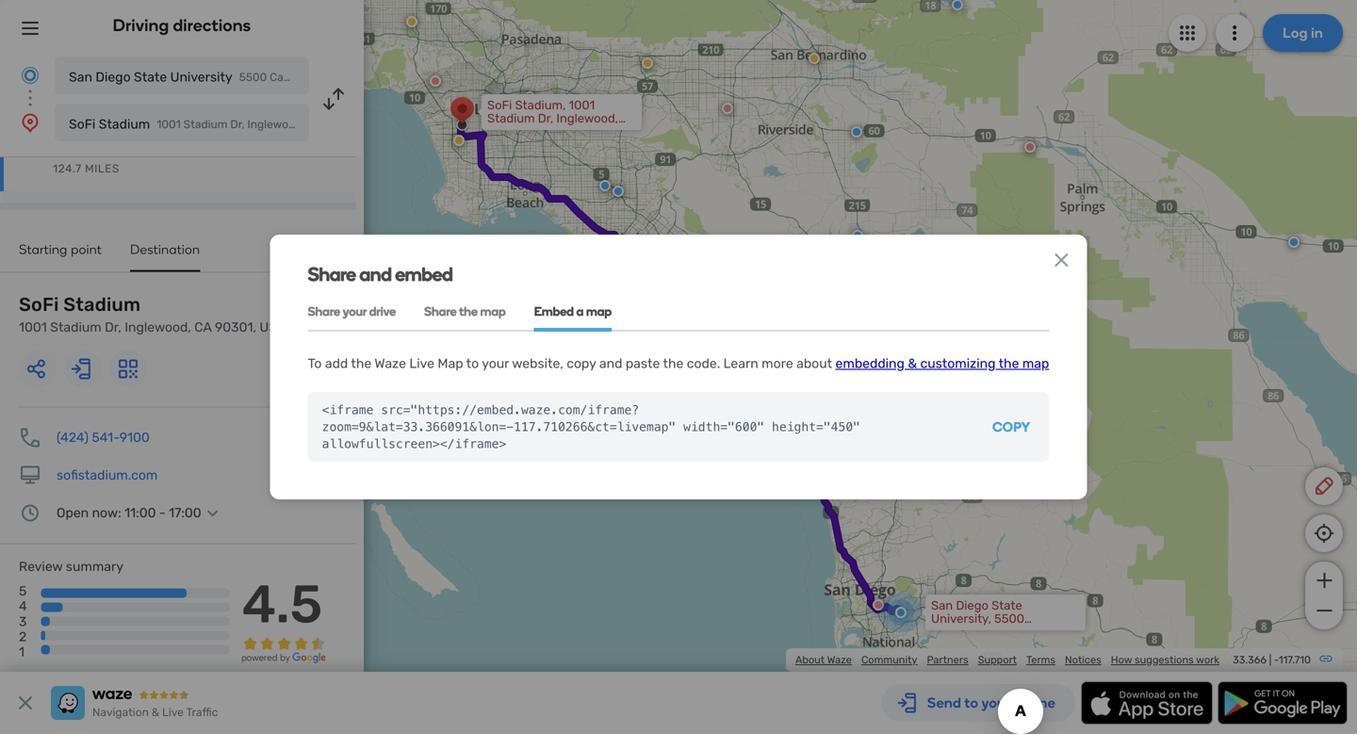 Task type: vqa. For each thing, say whether or not it's contained in the screenshot.
waze
yes



Task type: locate. For each thing, give the bounding box(es) containing it.
0 horizontal spatial waze
[[375, 356, 406, 372]]

0 vertical spatial -
[[159, 505, 166, 521]]

<iframe src="https://embed.waze.com/iframe?zoom=9&lat=33.366091&lon=-117.710266&ct=livemap" width="600" height="450" allowfullscreen></iframe> text field
[[308, 392, 974, 462]]

website,
[[512, 356, 564, 372]]

sofi stadium 1001 stadium dr, inglewood, ca 90301, usa down "destination" button
[[19, 294, 286, 335]]

to
[[308, 356, 322, 372]]

(424) 541-9100 link
[[57, 430, 150, 445]]

0 horizontal spatial sofi
[[19, 294, 59, 316]]

usa
[[363, 118, 386, 131], [548, 124, 572, 139], [260, 320, 286, 335]]

2 horizontal spatial dr,
[[538, 111, 554, 126]]

2 horizontal spatial map
[[1023, 356, 1050, 372]]

1 horizontal spatial 1001
[[157, 118, 181, 131]]

about
[[797, 356, 833, 372]]

inglewood,
[[557, 111, 618, 126], [247, 118, 305, 131], [125, 320, 191, 335]]

- right 11:00
[[159, 505, 166, 521]]

partners link
[[927, 654, 969, 667]]

copy button
[[974, 392, 1050, 462]]

the right 'customizing'
[[999, 356, 1020, 372]]

waze down drive
[[375, 356, 406, 372]]

2 horizontal spatial 90301,
[[506, 124, 545, 139]]

sofi up the 124.7 miles
[[69, 116, 96, 132]]

sofi inside sofi stadium, 1001 stadium dr, inglewood, ca 90301, usa
[[487, 98, 512, 113]]

ca
[[307, 118, 322, 131], [487, 124, 503, 139], [195, 320, 212, 335]]

terms
[[1027, 654, 1056, 667]]

location image
[[19, 111, 41, 134]]

your left drive
[[343, 304, 367, 319]]

1 horizontal spatial your
[[482, 356, 509, 372]]

2 horizontal spatial usa
[[548, 124, 572, 139]]

0 vertical spatial 1001
[[569, 98, 595, 113]]

live
[[410, 356, 435, 372], [162, 706, 184, 719]]

the
[[459, 304, 478, 319], [351, 356, 372, 372], [663, 356, 684, 372], [999, 356, 1020, 372]]

map up copy button
[[1023, 356, 1050, 372]]

san diego state university
[[69, 69, 233, 85]]

your
[[343, 304, 367, 319], [482, 356, 509, 372]]

share and embed
[[308, 263, 453, 286]]

state
[[134, 69, 167, 85]]

add
[[325, 356, 348, 372]]

current location image
[[19, 64, 41, 87]]

review summary
[[19, 559, 124, 575]]

suggestions
[[1135, 654, 1194, 667]]

0 vertical spatial sofi stadium 1001 stadium dr, inglewood, ca 90301, usa
[[69, 116, 386, 132]]

directions
[[173, 15, 251, 35]]

share for share and embed
[[308, 263, 356, 286]]

map
[[481, 304, 506, 319], [586, 304, 612, 319], [1023, 356, 1050, 372]]

destination
[[130, 241, 200, 257]]

0 vertical spatial &
[[908, 356, 917, 372]]

dr,
[[538, 111, 554, 126], [230, 118, 245, 131], [105, 320, 121, 335]]

0 horizontal spatial &
[[152, 706, 159, 719]]

1 vertical spatial x image
[[14, 692, 37, 715]]

33.366
[[1233, 654, 1267, 667]]

stadium
[[487, 111, 535, 126], [99, 116, 150, 132], [184, 118, 228, 131], [63, 294, 141, 316], [50, 320, 102, 335]]

90301, inside sofi stadium, 1001 stadium dr, inglewood, ca 90301, usa
[[506, 124, 545, 139]]

map left embed
[[481, 304, 506, 319]]

1 horizontal spatial x image
[[1051, 249, 1073, 272]]

2 vertical spatial sofi
[[19, 294, 59, 316]]

124.7 miles
[[53, 162, 120, 175]]

driving
[[113, 15, 169, 35]]

1 horizontal spatial sofi
[[69, 116, 96, 132]]

1001 down starting point button
[[19, 320, 47, 335]]

0 horizontal spatial your
[[343, 304, 367, 319]]

stadium,
[[515, 98, 566, 113]]

sofi left stadium,
[[487, 98, 512, 113]]

sofi down starting point button
[[19, 294, 59, 316]]

2 horizontal spatial inglewood,
[[557, 111, 618, 126]]

now:
[[92, 505, 121, 521]]

dr, inside sofi stadium, 1001 stadium dr, inglewood, ca 90301, usa
[[538, 111, 554, 126]]

0 vertical spatial live
[[410, 356, 435, 372]]

sofi stadium, 1001 stadium dr, inglewood, ca 90301, usa
[[487, 98, 618, 139]]

inglewood, inside sofi stadium, 1001 stadium dr, inglewood, ca 90301, usa
[[557, 111, 618, 126]]

0 horizontal spatial dr,
[[105, 320, 121, 335]]

usa inside sofi stadium, 1001 stadium dr, inglewood, ca 90301, usa
[[548, 124, 572, 139]]

1 horizontal spatial and
[[600, 356, 623, 372]]

0 horizontal spatial map
[[481, 304, 506, 319]]

& right embedding
[[908, 356, 917, 372]]

open
[[57, 505, 89, 521]]

sofi
[[487, 98, 512, 113], [69, 116, 96, 132], [19, 294, 59, 316]]

share
[[308, 263, 356, 286], [308, 304, 340, 319], [424, 304, 457, 319]]

1001 down san diego state university
[[157, 118, 181, 131]]

your right to
[[482, 356, 509, 372]]

5 4 3 2 1
[[19, 584, 27, 660]]

share down embed
[[424, 304, 457, 319]]

x image
[[1051, 249, 1073, 272], [14, 692, 37, 715]]

0 horizontal spatial and
[[360, 263, 392, 286]]

124.7
[[53, 162, 82, 175]]

90301,
[[325, 118, 360, 131], [506, 124, 545, 139], [215, 320, 256, 335]]

sofi stadium 1001 stadium dr, inglewood, ca 90301, usa
[[69, 116, 386, 132], [19, 294, 286, 335]]

summary
[[66, 559, 124, 575]]

share up share your drive
[[308, 263, 356, 286]]

open now: 11:00 - 17:00 button
[[57, 505, 224, 521]]

live left 'traffic'
[[162, 706, 184, 719]]

embed
[[534, 304, 574, 319]]

|
[[1270, 654, 1272, 667]]

point
[[71, 241, 102, 257]]

and right "copy"
[[600, 356, 623, 372]]

live left map
[[410, 356, 435, 372]]

& right "navigation"
[[152, 706, 159, 719]]

embedding & customizing the map link
[[836, 356, 1050, 372]]

117.710
[[1279, 654, 1311, 667]]

miles
[[85, 162, 120, 175]]

waze
[[375, 356, 406, 372], [827, 654, 852, 667]]

2 horizontal spatial ca
[[487, 124, 503, 139]]

1 vertical spatial -
[[1275, 654, 1279, 667]]

ca inside sofi stadium, 1001 stadium dr, inglewood, ca 90301, usa
[[487, 124, 503, 139]]

1001
[[569, 98, 595, 113], [157, 118, 181, 131], [19, 320, 47, 335]]

community link
[[862, 654, 918, 667]]

sofistadium.com link
[[57, 468, 158, 483]]

1 horizontal spatial map
[[586, 304, 612, 319]]

1 vertical spatial waze
[[827, 654, 852, 667]]

1 horizontal spatial &
[[908, 356, 917, 372]]

code.
[[687, 356, 721, 372]]

0 vertical spatial waze
[[375, 356, 406, 372]]

(424) 541-9100
[[57, 430, 150, 445]]

0 horizontal spatial -
[[159, 505, 166, 521]]

0 vertical spatial and
[[360, 263, 392, 286]]

sofi stadium 1001 stadium dr, inglewood, ca 90301, usa down the university
[[69, 116, 386, 132]]

2 horizontal spatial sofi
[[487, 98, 512, 113]]

0 vertical spatial sofi
[[487, 98, 512, 113]]

waze right about
[[827, 654, 852, 667]]

and up drive
[[360, 263, 392, 286]]

to
[[466, 356, 479, 372]]

0 horizontal spatial live
[[162, 706, 184, 719]]

1 horizontal spatial ca
[[307, 118, 322, 131]]

2 horizontal spatial 1001
[[569, 98, 595, 113]]

pencil image
[[1313, 475, 1336, 498]]

- right "|"
[[1275, 654, 1279, 667]]

the right add
[[351, 356, 372, 372]]

1001 right stadium,
[[569, 98, 595, 113]]

11:00
[[125, 505, 156, 521]]

&
[[908, 356, 917, 372], [152, 706, 159, 719]]

to add the waze live map to your website, copy and paste the code. learn more about embedding & customizing the map
[[308, 356, 1050, 372]]

map right a
[[586, 304, 612, 319]]

0 horizontal spatial 1001
[[19, 320, 47, 335]]

san diego state university button
[[55, 57, 309, 94]]

1 vertical spatial live
[[162, 706, 184, 719]]

share up to
[[308, 304, 340, 319]]

1 vertical spatial &
[[152, 706, 159, 719]]

-
[[159, 505, 166, 521], [1275, 654, 1279, 667]]

stadium inside sofi stadium, 1001 stadium dr, inglewood, ca 90301, usa
[[487, 111, 535, 126]]



Task type: describe. For each thing, give the bounding box(es) containing it.
2
[[19, 629, 27, 645]]

0 horizontal spatial ca
[[195, 320, 212, 335]]

1 horizontal spatial -
[[1275, 654, 1279, 667]]

call image
[[19, 427, 41, 449]]

copy
[[567, 356, 596, 372]]

chevron down image
[[201, 506, 224, 521]]

partners
[[927, 654, 969, 667]]

starting point
[[19, 241, 102, 257]]

about waze link
[[796, 654, 852, 667]]

computer image
[[19, 464, 41, 487]]

0 horizontal spatial 90301,
[[215, 320, 256, 335]]

review
[[19, 559, 63, 575]]

1 horizontal spatial waze
[[827, 654, 852, 667]]

3
[[19, 614, 27, 630]]

1 vertical spatial sofi
[[69, 116, 96, 132]]

support link
[[978, 654, 1017, 667]]

embed a map link
[[534, 293, 612, 332]]

about waze community partners support terms notices how suggestions work
[[796, 654, 1220, 667]]

embed a map
[[534, 304, 612, 319]]

community
[[862, 654, 918, 667]]

share for share your drive
[[308, 304, 340, 319]]

starting
[[19, 241, 67, 257]]

how
[[1111, 654, 1133, 667]]

4
[[19, 599, 27, 614]]

(424)
[[57, 430, 89, 445]]

embedding
[[836, 356, 905, 372]]

traffic
[[186, 706, 218, 719]]

destination button
[[130, 241, 200, 272]]

1001 inside sofi stadium, 1001 stadium dr, inglewood, ca 90301, usa
[[569, 98, 595, 113]]

how suggestions work link
[[1111, 654, 1220, 667]]

zoom out image
[[1313, 600, 1336, 622]]

0 horizontal spatial usa
[[260, 320, 286, 335]]

sofistadium.com
[[57, 468, 158, 483]]

share for share the map
[[424, 304, 457, 319]]

link image
[[1319, 651, 1334, 667]]

541-
[[92, 430, 119, 445]]

the left code.
[[663, 356, 684, 372]]

1 horizontal spatial 90301,
[[325, 118, 360, 131]]

open now: 11:00 - 17:00
[[57, 505, 201, 521]]

1 vertical spatial and
[[600, 356, 623, 372]]

san
[[69, 69, 92, 85]]

0 vertical spatial x image
[[1051, 249, 1073, 272]]

1 horizontal spatial dr,
[[230, 118, 245, 131]]

terms link
[[1027, 654, 1056, 667]]

embed
[[395, 263, 453, 286]]

4.5
[[242, 573, 323, 636]]

learn
[[724, 356, 759, 372]]

1 vertical spatial sofi stadium 1001 stadium dr, inglewood, ca 90301, usa
[[19, 294, 286, 335]]

map
[[438, 356, 463, 372]]

2 vertical spatial 1001
[[19, 320, 47, 335]]

share the map
[[424, 304, 506, 319]]

9100
[[119, 430, 150, 445]]

navigation & live traffic
[[92, 706, 218, 719]]

more
[[762, 356, 794, 372]]

starting point button
[[19, 241, 102, 270]]

notices link
[[1065, 654, 1102, 667]]

support
[[978, 654, 1017, 667]]

navigation
[[92, 706, 149, 719]]

university
[[170, 69, 233, 85]]

customizing
[[921, 356, 996, 372]]

map for embed a map
[[586, 304, 612, 319]]

1
[[19, 644, 25, 660]]

0 horizontal spatial inglewood,
[[125, 320, 191, 335]]

share your drive link
[[308, 293, 396, 332]]

33.366 | -117.710
[[1233, 654, 1311, 667]]

0 horizontal spatial x image
[[14, 692, 37, 715]]

driving directions
[[113, 15, 251, 35]]

sofi inside the "sofi stadium 1001 stadium dr, inglewood, ca 90301, usa"
[[19, 294, 59, 316]]

1 horizontal spatial live
[[410, 356, 435, 372]]

the up to
[[459, 304, 478, 319]]

a
[[577, 304, 584, 319]]

zoom in image
[[1313, 569, 1336, 592]]

diego
[[96, 69, 131, 85]]

map for share the map
[[481, 304, 506, 319]]

17:00
[[169, 505, 201, 521]]

share the map link
[[424, 293, 506, 332]]

0 vertical spatial your
[[343, 304, 367, 319]]

1 vertical spatial 1001
[[157, 118, 181, 131]]

clock image
[[19, 502, 41, 525]]

paste
[[626, 356, 660, 372]]

work
[[1197, 654, 1220, 667]]

drive
[[369, 304, 396, 319]]

notices
[[1065, 654, 1102, 667]]

copy
[[993, 419, 1031, 435]]

about
[[796, 654, 825, 667]]

share your drive
[[308, 304, 396, 319]]

1 vertical spatial your
[[482, 356, 509, 372]]

1 horizontal spatial inglewood,
[[247, 118, 305, 131]]

5
[[19, 584, 27, 599]]

1 horizontal spatial usa
[[363, 118, 386, 131]]



